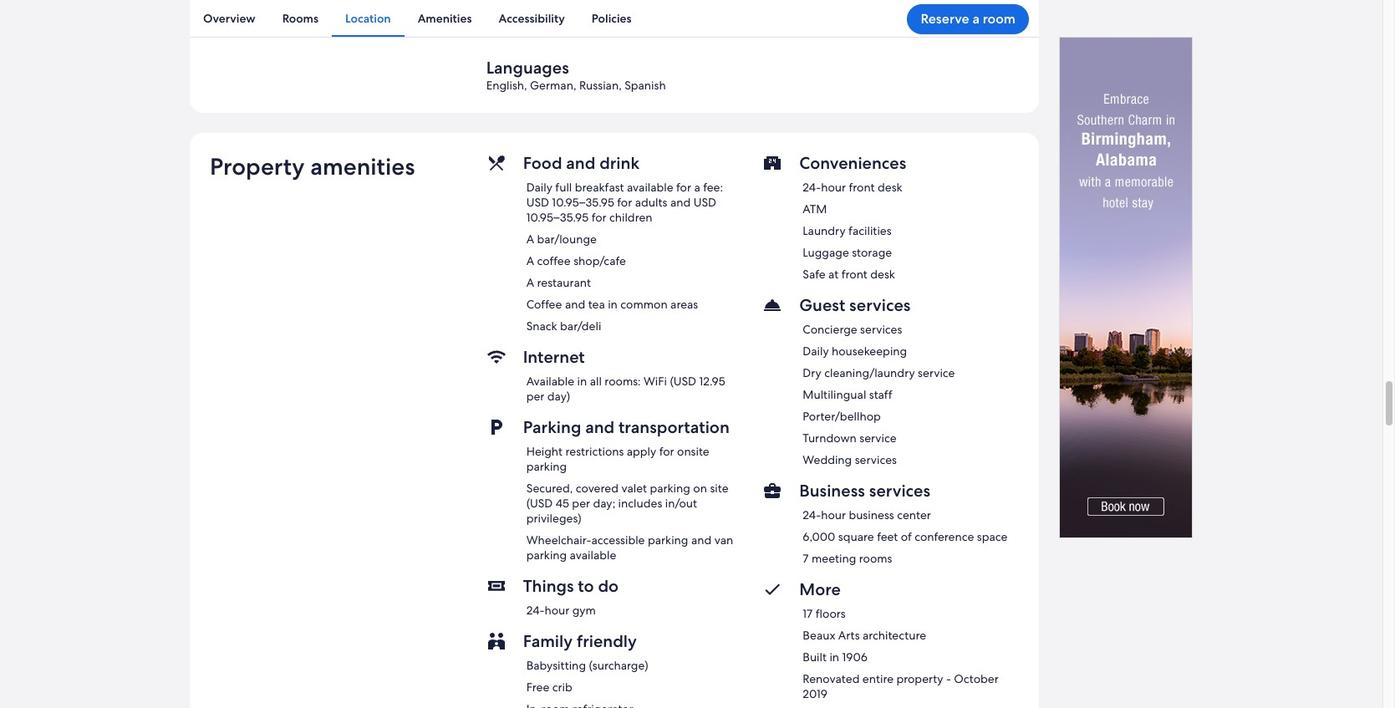 Task type: describe. For each thing, give the bounding box(es) containing it.
luggage
[[803, 245, 849, 260]]

multilingual
[[803, 387, 867, 402]]

valet
[[622, 481, 647, 496]]

guest services
[[800, 294, 911, 316]]

rooms
[[282, 11, 319, 26]]

available inside height restrictions apply for onsite parking secured, covered valet parking on site (usd 45 per day; includes in/out privileges) wheelchair-accessible parking and van parking available
[[570, 548, 617, 563]]

things
[[523, 575, 574, 597]]

bar/deli
[[560, 319, 602, 334]]

1 vertical spatial desk
[[871, 267, 896, 282]]

secured,
[[527, 481, 573, 496]]

17
[[803, 606, 813, 621]]

coffee
[[537, 253, 571, 268]]

feet
[[877, 529, 898, 544]]

for left adults at the left of page
[[617, 195, 632, 210]]

accessibility
[[499, 11, 565, 26]]

2 a from the top
[[527, 253, 534, 268]]

(usd inside available in all rooms: wifi (usd 12.95 per day)
[[670, 374, 697, 389]]

3 a from the top
[[527, 275, 534, 290]]

on
[[693, 481, 707, 496]]

adults
[[635, 195, 668, 210]]

wedding
[[803, 452, 852, 467]]

0 vertical spatial desk
[[878, 180, 903, 195]]

meeting
[[812, 551, 856, 566]]

24-hour business center 6,000 square feet of conference space 7 meeting rooms
[[803, 508, 1008, 566]]

babysitting
[[527, 658, 586, 673]]

tea
[[588, 297, 605, 312]]

accessible
[[591, 533, 645, 548]]

space
[[977, 529, 1008, 544]]

height
[[527, 444, 563, 459]]

hour for atm
[[821, 180, 846, 195]]

transportation
[[619, 416, 730, 438]]

free
[[527, 680, 550, 695]]

common
[[621, 297, 668, 312]]

porter/bellhop
[[803, 409, 881, 424]]

shop/cafe
[[574, 253, 626, 268]]

24-hour gym
[[527, 603, 596, 618]]

coffee
[[527, 297, 562, 312]]

24- for 24-hour business center 6,000 square feet of conference space 7 meeting rooms
[[803, 508, 821, 523]]

russian,
[[579, 78, 622, 93]]

accessibility link
[[485, 0, 578, 37]]

van
[[715, 533, 734, 548]]

1 vertical spatial front
[[842, 267, 868, 282]]

24-hour front desk atm laundry facilities luggage storage safe at front desk
[[803, 180, 903, 282]]

per inside height restrictions apply for onsite parking secured, covered valet parking on site (usd 45 per day; includes in/out privileges) wheelchair-accessible parking and van parking available
[[572, 496, 590, 511]]

property amenities
[[210, 151, 415, 181]]

rooms
[[859, 551, 893, 566]]

snack
[[527, 319, 557, 334]]

room
[[983, 10, 1016, 27]]

restrictions
[[566, 444, 624, 459]]

languages english, german, russian, spanish
[[486, 57, 666, 93]]

per inside available in all rooms: wifi (usd 12.95 per day)
[[527, 389, 545, 404]]

in inside daily full breakfast available for a fee: usd 10.95–35.95 for adults and usd 10.95–35.95 for children a bar/lounge a coffee shop/cafe a restaurant coffee and tea in common areas snack bar/deli
[[608, 297, 618, 312]]

list containing overview
[[190, 0, 1039, 37]]

full
[[556, 180, 572, 195]]

facilities
[[849, 223, 892, 238]]

english,
[[486, 78, 527, 93]]

amenities
[[418, 11, 472, 26]]

guest
[[800, 294, 846, 316]]

storage
[[852, 245, 892, 260]]

height restrictions apply for onsite parking secured, covered valet parking on site (usd 45 per day; includes in/out privileges) wheelchair-accessible parking and van parking available
[[527, 444, 734, 563]]

0 vertical spatial service
[[918, 365, 955, 380]]

of
[[901, 529, 912, 544]]

staff
[[869, 387, 893, 402]]

hour for 6,000
[[821, 508, 846, 523]]

2 usd from the left
[[694, 195, 717, 210]]

and left tea
[[565, 297, 586, 312]]

amenities link
[[404, 0, 485, 37]]

for down breakfast
[[592, 210, 607, 225]]

breakfast
[[575, 180, 624, 195]]

parking down "in/out"
[[648, 533, 689, 548]]

7
[[803, 551, 809, 566]]

in inside available in all rooms: wifi (usd 12.95 per day)
[[577, 374, 587, 389]]

policies
[[592, 11, 632, 26]]

(usd inside height restrictions apply for onsite parking secured, covered valet parking on site (usd 45 per day; includes in/out privileges) wheelchair-accessible parking and van parking available
[[527, 496, 553, 511]]

a inside "reserve a room" button
[[973, 10, 980, 27]]

daily full breakfast available for a fee: usd 10.95–35.95 for adults and usd 10.95–35.95 for children a bar/lounge a coffee shop/cafe a restaurant coffee and tea in common areas snack bar/deli
[[527, 180, 723, 334]]

drink
[[600, 152, 640, 174]]

a inside daily full breakfast available for a fee: usd 10.95–35.95 for adults and usd 10.95–35.95 for children a bar/lounge a coffee shop/cafe a restaurant coffee and tea in common areas snack bar/deli
[[694, 180, 701, 195]]

things to do
[[523, 575, 619, 597]]

languages
[[486, 57, 569, 79]]

available
[[527, 374, 575, 389]]

for inside height restrictions apply for onsite parking secured, covered valet parking on site (usd 45 per day; includes in/out privileges) wheelchair-accessible parking and van parking available
[[659, 444, 674, 459]]

reserve
[[921, 10, 970, 27]]

conveniences
[[800, 152, 907, 174]]

business
[[800, 480, 865, 502]]

in/out
[[665, 496, 697, 511]]

services for business
[[869, 480, 931, 502]]

1 vertical spatial service
[[860, 431, 897, 446]]

rooms:
[[605, 374, 641, 389]]

square
[[839, 529, 874, 544]]

safe
[[803, 267, 826, 282]]

concierge services daily housekeeping dry cleaning/laundry service multilingual staff porter/bellhop turndown service wedding services
[[803, 322, 955, 467]]

daily inside concierge services daily housekeeping dry cleaning/laundry service multilingual staff porter/bellhop turndown service wedding services
[[803, 344, 829, 359]]



Task type: locate. For each thing, give the bounding box(es) containing it.
hour inside 24-hour front desk atm laundry facilities luggage storage safe at front desk
[[821, 180, 846, 195]]

daily up dry
[[803, 344, 829, 359]]

hour up "atm"
[[821, 180, 846, 195]]

hour down things
[[545, 603, 570, 618]]

a left fee:
[[694, 180, 701, 195]]

arts
[[839, 628, 860, 643]]

center
[[897, 508, 931, 523]]

cleaning/laundry
[[825, 365, 915, 380]]

crib
[[553, 680, 573, 695]]

service right cleaning/laundry
[[918, 365, 955, 380]]

2 horizontal spatial in
[[830, 650, 840, 665]]

for left fee:
[[677, 180, 692, 195]]

0 vertical spatial a
[[973, 10, 980, 27]]

business services
[[800, 480, 931, 502]]

daily
[[527, 180, 553, 195], [803, 344, 829, 359]]

parking up secured,
[[527, 459, 567, 474]]

6,000
[[803, 529, 836, 544]]

2 vertical spatial hour
[[545, 603, 570, 618]]

24- for 24-hour gym
[[527, 603, 545, 618]]

in
[[608, 297, 618, 312], [577, 374, 587, 389], [830, 650, 840, 665]]

front right at
[[842, 267, 868, 282]]

parking up things
[[527, 548, 567, 563]]

1 vertical spatial daily
[[803, 344, 829, 359]]

includes
[[618, 496, 663, 511]]

12.95
[[699, 374, 726, 389]]

0 vertical spatial (usd
[[670, 374, 697, 389]]

family
[[523, 630, 573, 652]]

1 horizontal spatial a
[[973, 10, 980, 27]]

a
[[973, 10, 980, 27], [694, 180, 701, 195]]

property
[[897, 671, 944, 686]]

(surcharge)
[[589, 658, 649, 673]]

(usd left 45
[[527, 496, 553, 511]]

per left "day)"
[[527, 389, 545, 404]]

2019
[[803, 686, 828, 701]]

1 vertical spatial a
[[527, 253, 534, 268]]

dry
[[803, 365, 822, 380]]

food and drink
[[523, 152, 640, 174]]

and left van
[[691, 533, 712, 548]]

in right built
[[830, 650, 840, 665]]

services for guest
[[850, 294, 911, 316]]

1 vertical spatial 24-
[[803, 508, 821, 523]]

all
[[590, 374, 602, 389]]

usd left full
[[527, 195, 549, 210]]

for right apply
[[659, 444, 674, 459]]

(usd right wifi
[[670, 374, 697, 389]]

and up restrictions
[[585, 416, 615, 438]]

0 vertical spatial in
[[608, 297, 618, 312]]

1 horizontal spatial service
[[918, 365, 955, 380]]

1 horizontal spatial available
[[627, 180, 674, 195]]

service
[[918, 365, 955, 380], [860, 431, 897, 446]]

parking
[[527, 459, 567, 474], [650, 481, 691, 496], [648, 533, 689, 548], [527, 548, 567, 563]]

german,
[[530, 78, 577, 93]]

10.95–35.95 up bar/lounge
[[527, 210, 589, 225]]

architecture
[[863, 628, 927, 643]]

areas
[[671, 297, 698, 312]]

bar/lounge
[[537, 232, 597, 247]]

children
[[610, 210, 653, 225]]

1 vertical spatial per
[[572, 496, 590, 511]]

concierge
[[803, 322, 858, 337]]

1 horizontal spatial per
[[572, 496, 590, 511]]

and up full
[[566, 152, 596, 174]]

hour
[[821, 180, 846, 195], [821, 508, 846, 523], [545, 603, 570, 618]]

housekeeping
[[832, 344, 907, 359]]

10.95–35.95
[[552, 195, 615, 210], [527, 210, 589, 225]]

per
[[527, 389, 545, 404], [572, 496, 590, 511]]

24- inside 24-hour front desk atm laundry facilities luggage storage safe at front desk
[[803, 180, 821, 195]]

to
[[578, 575, 594, 597]]

a left room
[[973, 10, 980, 27]]

list
[[190, 0, 1039, 37]]

desk
[[878, 180, 903, 195], [871, 267, 896, 282]]

24- down things
[[527, 603, 545, 618]]

spanish
[[625, 78, 666, 93]]

family friendly
[[523, 630, 637, 652]]

24- up the 6,000
[[803, 508, 821, 523]]

per right 45
[[572, 496, 590, 511]]

and right adults at the left of page
[[671, 195, 691, 210]]

privileges)
[[527, 511, 582, 526]]

1 horizontal spatial daily
[[803, 344, 829, 359]]

parking left the on
[[650, 481, 691, 496]]

10.95–35.95 down food and drink
[[552, 195, 615, 210]]

atm
[[803, 201, 827, 217]]

a left bar/lounge
[[527, 232, 534, 247]]

0 horizontal spatial service
[[860, 431, 897, 446]]

a
[[527, 232, 534, 247], [527, 253, 534, 268], [527, 275, 534, 290]]

service down porter/bellhop
[[860, 431, 897, 446]]

0 vertical spatial per
[[527, 389, 545, 404]]

24- inside 24-hour business center 6,000 square feet of conference space 7 meeting rooms
[[803, 508, 821, 523]]

hour down business
[[821, 508, 846, 523]]

and inside height restrictions apply for onsite parking secured, covered valet parking on site (usd 45 per day; includes in/out privileges) wheelchair-accessible parking and van parking available
[[691, 533, 712, 548]]

0 vertical spatial a
[[527, 232, 534, 247]]

0 horizontal spatial a
[[694, 180, 701, 195]]

available up children
[[627, 180, 674, 195]]

do
[[598, 575, 619, 597]]

usd right adults at the left of page
[[694, 195, 717, 210]]

conference
[[915, 529, 974, 544]]

reserve a room button
[[908, 4, 1029, 34]]

location
[[345, 11, 391, 26]]

1 vertical spatial (usd
[[527, 496, 553, 511]]

hour inside 24-hour business center 6,000 square feet of conference space 7 meeting rooms
[[821, 508, 846, 523]]

front
[[849, 180, 875, 195], [842, 267, 868, 282]]

desk down storage
[[871, 267, 896, 282]]

0 horizontal spatial in
[[577, 374, 587, 389]]

1 horizontal spatial usd
[[694, 195, 717, 210]]

-
[[947, 671, 951, 686]]

1 horizontal spatial in
[[608, 297, 618, 312]]

in left the all
[[577, 374, 587, 389]]

policies link
[[578, 0, 645, 37]]

services
[[850, 294, 911, 316], [861, 322, 903, 337], [855, 452, 897, 467], [869, 480, 931, 502]]

available
[[627, 180, 674, 195], [570, 548, 617, 563]]

a up coffee
[[527, 275, 534, 290]]

entire
[[863, 671, 894, 686]]

0 vertical spatial daily
[[527, 180, 553, 195]]

1 vertical spatial a
[[694, 180, 701, 195]]

day;
[[593, 496, 616, 511]]

built
[[803, 650, 827, 665]]

1 vertical spatial hour
[[821, 508, 846, 523]]

2 vertical spatial a
[[527, 275, 534, 290]]

17 floors beaux arts architecture built in 1906 renovated entire property - october 2019
[[803, 606, 999, 701]]

1 horizontal spatial (usd
[[670, 374, 697, 389]]

in inside 17 floors beaux arts architecture built in 1906 renovated entire property - october 2019
[[830, 650, 840, 665]]

available up to
[[570, 548, 617, 563]]

laundry
[[803, 223, 846, 238]]

0 horizontal spatial daily
[[527, 180, 553, 195]]

1 a from the top
[[527, 232, 534, 247]]

0 vertical spatial 24-
[[803, 180, 821, 195]]

business
[[849, 508, 894, 523]]

2 vertical spatial 24-
[[527, 603, 545, 618]]

apply
[[627, 444, 657, 459]]

1906
[[842, 650, 868, 665]]

wifi
[[644, 374, 667, 389]]

internet
[[523, 346, 585, 368]]

floors
[[816, 606, 846, 621]]

available in all rooms: wifi (usd 12.95 per day)
[[527, 374, 726, 404]]

desk down conveniences
[[878, 180, 903, 195]]

24- up "atm"
[[803, 180, 821, 195]]

parking and transportation
[[523, 416, 730, 438]]

wheelchair-
[[527, 533, 592, 548]]

a left coffee
[[527, 253, 534, 268]]

24- for 24-hour front desk atm laundry facilities luggage storage safe at front desk
[[803, 180, 821, 195]]

daily inside daily full breakfast available for a fee: usd 10.95–35.95 for adults and usd 10.95–35.95 for children a bar/lounge a coffee shop/cafe a restaurant coffee and tea in common areas snack bar/deli
[[527, 180, 553, 195]]

0 vertical spatial hour
[[821, 180, 846, 195]]

0 horizontal spatial (usd
[[527, 496, 553, 511]]

day)
[[548, 389, 570, 404]]

0 vertical spatial available
[[627, 180, 674, 195]]

amenities
[[310, 151, 415, 181]]

in right tea
[[608, 297, 618, 312]]

onsite
[[677, 444, 710, 459]]

gym
[[573, 603, 596, 618]]

1 vertical spatial in
[[577, 374, 587, 389]]

parking
[[523, 416, 581, 438]]

site
[[710, 481, 729, 496]]

services for concierge
[[861, 322, 903, 337]]

restaurant
[[537, 275, 591, 290]]

fee:
[[703, 180, 723, 195]]

2 vertical spatial in
[[830, 650, 840, 665]]

0 horizontal spatial per
[[527, 389, 545, 404]]

0 horizontal spatial usd
[[527, 195, 549, 210]]

1 usd from the left
[[527, 195, 549, 210]]

overview
[[203, 11, 256, 26]]

0 horizontal spatial available
[[570, 548, 617, 563]]

1 vertical spatial available
[[570, 548, 617, 563]]

more
[[800, 579, 841, 600]]

0 vertical spatial front
[[849, 180, 875, 195]]

overview link
[[190, 0, 269, 37]]

front down conveniences
[[849, 180, 875, 195]]

daily left full
[[527, 180, 553, 195]]

location link
[[332, 0, 404, 37]]

available inside daily full breakfast available for a fee: usd 10.95–35.95 for adults and usd 10.95–35.95 for children a bar/lounge a coffee shop/cafe a restaurant coffee and tea in common areas snack bar/deli
[[627, 180, 674, 195]]



Task type: vqa. For each thing, say whether or not it's contained in the screenshot.
"directional" icon
no



